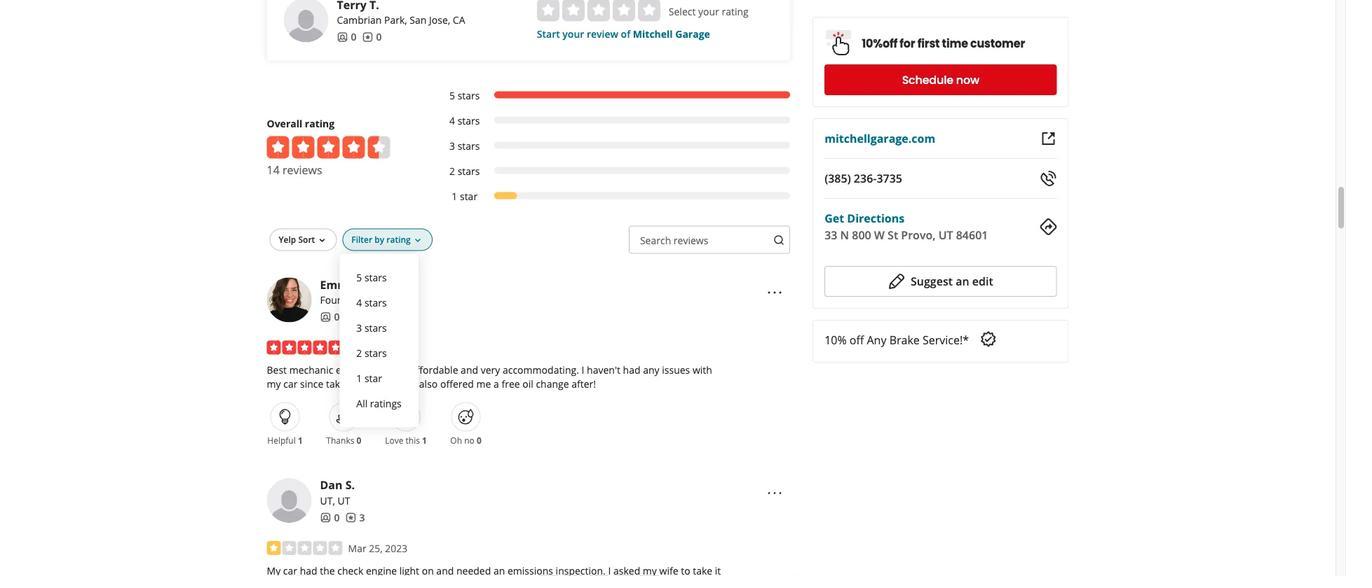 Task type: vqa. For each thing, say whether or not it's contained in the screenshot.
first 24 chevron down v2 icon from the right
no



Task type: locate. For each thing, give the bounding box(es) containing it.
2 stars for filter reviews by 2 stars rating element
[[449, 165, 480, 179]]

stars inside filter reviews by 3 stars rating "element"
[[458, 140, 480, 153]]

10%off for first time customer
[[862, 36, 1025, 52]]

1 vertical spatial 5 stars
[[356, 272, 387, 285]]

star inside button
[[364, 373, 382, 386]]

ca
[[453, 14, 465, 27], [395, 294, 407, 308]]

brake
[[889, 333, 920, 348]]

had
[[623, 364, 640, 378]]

0 vertical spatial 2
[[449, 165, 455, 179]]

(1 reaction) element right this
[[422, 436, 427, 447]]

3 stars
[[449, 140, 480, 153], [356, 322, 387, 336]]

ca right jose,
[[453, 14, 465, 27]]

yelp sort button
[[270, 229, 337, 252]]

1 star inside filter reviews by 1 star rating element
[[452, 190, 477, 204]]

ca inside emma f. fountain valley, ca
[[395, 294, 407, 308]]

1 horizontal spatial 1 star
[[452, 190, 477, 204]]

your
[[698, 5, 719, 19], [562, 28, 584, 41]]

overall rating
[[267, 118, 335, 131]]

0 vertical spatial reviews element
[[362, 30, 382, 44]]

love this 1
[[385, 436, 427, 447]]

reviews element down dan s. ut, ut
[[345, 512, 365, 526]]

0 vertical spatial 1 star
[[452, 190, 477, 204]]

reviews element
[[362, 30, 382, 44], [345, 512, 365, 526]]

directions
[[847, 211, 904, 226]]

1 vertical spatial reviews
[[674, 235, 708, 248]]

sort
[[298, 234, 315, 246]]

16 friends v2 image
[[337, 32, 348, 43], [320, 513, 331, 524]]

stars inside 4 stars button
[[364, 297, 387, 310]]

0 vertical spatial 25,
[[368, 342, 381, 355]]

reviews for search reviews
[[674, 235, 708, 248]]

0 vertical spatial 3 stars
[[449, 140, 480, 153]]

1 vertical spatial star
[[364, 373, 382, 386]]

10%
[[825, 333, 847, 348]]

by
[[375, 234, 384, 246]]

1 horizontal spatial rating
[[386, 234, 411, 246]]

star
[[460, 190, 477, 204], [364, 373, 382, 386]]

1 star
[[452, 190, 477, 204], [356, 373, 382, 386]]

1 star inside "1 star" button
[[356, 373, 382, 386]]

0 vertical spatial 5
[[449, 90, 455, 103]]

1 horizontal spatial 3 stars
[[449, 140, 480, 153]]

thanks
[[326, 436, 354, 447]]

2 inside 2 stars button
[[356, 348, 362, 361]]

filter reviews by 1 star rating element
[[435, 190, 790, 204]]

1 vertical spatial 3
[[356, 322, 362, 336]]

reviews element containing 3
[[345, 512, 365, 526]]

(0 reactions) element right no
[[477, 436, 481, 447]]

0 inside reviews element
[[376, 31, 382, 44]]

f.
[[358, 278, 367, 293]]

reviews
[[282, 163, 322, 178], [674, 235, 708, 248]]

dan
[[320, 479, 342, 494]]

affordable
[[411, 364, 458, 378]]

0 horizontal spatial ca
[[395, 294, 407, 308]]

1 vertical spatial 5
[[356, 272, 362, 285]]

4 stars
[[449, 115, 480, 128], [356, 297, 387, 310]]

1 horizontal spatial 2 stars
[[449, 165, 480, 179]]

1 vertical spatial 4
[[356, 297, 362, 310]]

1 vertical spatial friends element
[[320, 311, 340, 325]]

0 vertical spatial your
[[698, 5, 719, 19]]

0 horizontal spatial 4 stars
[[356, 297, 387, 310]]

1 horizontal spatial reviews
[[674, 235, 708, 248]]

photo of terry t. image
[[284, 0, 328, 43]]

1 vertical spatial menu image
[[766, 486, 783, 502]]

4 inside button
[[356, 297, 362, 310]]

1 horizontal spatial your
[[698, 5, 719, 19]]

suggest an edit
[[911, 274, 993, 289]]

stars inside 3 stars 'button'
[[364, 322, 387, 336]]

(1 reaction) element for helpful 1
[[298, 436, 303, 447]]

w
[[874, 228, 885, 243]]

mar
[[348, 543, 366, 556]]

friends element down fountain
[[320, 311, 340, 325]]

(1 reaction) element right "helpful"
[[298, 436, 303, 447]]

3735
[[877, 171, 902, 186]]

0 vertical spatial menu image
[[766, 285, 783, 302]]

24 phone v2 image
[[1040, 170, 1057, 187]]

mechanic
[[289, 364, 333, 378]]

2 vertical spatial friends element
[[320, 512, 340, 526]]

they up there.
[[361, 364, 383, 378]]

0 right 16 review v2 image at the left of the page
[[376, 31, 382, 44]]

1 vertical spatial 2023
[[385, 543, 408, 556]]

rating element
[[537, 0, 660, 22]]

1 vertical spatial 3 stars
[[356, 322, 387, 336]]

  text field
[[629, 227, 790, 255]]

rating right "select"
[[722, 5, 749, 19]]

16 friends v2 image down cambrian
[[337, 32, 348, 43]]

(0 reactions) element right thanks in the bottom left of the page
[[357, 436, 361, 447]]

25,
[[368, 342, 381, 355], [369, 543, 383, 556]]

select your rating
[[669, 5, 749, 19]]

(385)
[[825, 171, 851, 186]]

offered
[[440, 378, 474, 392]]

1 vertical spatial ut
[[338, 495, 350, 508]]

3 for 3 stars 'button'
[[356, 322, 362, 336]]

cambrian
[[337, 14, 382, 27]]

None radio
[[587, 0, 610, 22], [613, 0, 635, 22], [638, 0, 660, 22], [587, 0, 610, 22], [613, 0, 635, 22], [638, 0, 660, 22]]

reviews for 14 reviews
[[282, 163, 322, 178]]

rating left 16 chevron down v2 icon
[[386, 234, 411, 246]]

3 stars inside 3 stars 'button'
[[356, 322, 387, 336]]

1 vertical spatial 1 star
[[356, 373, 382, 386]]

mitchellgarage.com
[[825, 131, 935, 146]]

2023 up were
[[384, 342, 406, 355]]

0 right no
[[477, 436, 481, 447]]

(385) 236-3735
[[825, 171, 902, 186]]

ut right ut,
[[338, 495, 350, 508]]

0 vertical spatial 3
[[449, 140, 455, 153]]

2 vertical spatial 3
[[359, 512, 365, 525]]

stars inside filter reviews by 5 stars rating element
[[458, 90, 480, 103]]

4 stars inside 4 stars button
[[356, 297, 387, 310]]

0 horizontal spatial 5 stars
[[356, 272, 387, 285]]

3
[[449, 140, 455, 153], [356, 322, 362, 336], [359, 512, 365, 525]]

1 vertical spatial they
[[395, 378, 417, 392]]

3 inside "element"
[[449, 140, 455, 153]]

1 horizontal spatial 4
[[449, 115, 455, 128]]

5 stars inside "button"
[[356, 272, 387, 285]]

25, for dan s.
[[369, 543, 383, 556]]

0 left 16 review v2 image at the left of the page
[[351, 31, 356, 44]]

(0 reactions) element for oh no 0
[[477, 436, 481, 447]]

1 star rating image
[[267, 542, 342, 556]]

0 vertical spatial ut
[[938, 228, 953, 243]]

2 vertical spatial rating
[[386, 234, 411, 246]]

10%off
[[862, 36, 897, 52]]

1 menu image from the top
[[766, 285, 783, 302]]

0 horizontal spatial 3 stars
[[356, 322, 387, 336]]

0 horizontal spatial 16 friends v2 image
[[320, 513, 331, 524]]

3 stars inside filter reviews by 3 stars rating "element"
[[449, 140, 480, 153]]

0 left 16 review v2 icon in the left of the page
[[334, 512, 340, 525]]

reviews element containing 0
[[362, 30, 382, 44]]

filter by rating
[[351, 234, 411, 246]]

1 horizontal spatial (1 reaction) element
[[422, 436, 427, 447]]

25, right sep on the left
[[368, 342, 381, 355]]

reviews right search
[[674, 235, 708, 248]]

star for filter reviews by 1 star rating element
[[460, 190, 477, 204]]

4 stars button
[[351, 291, 407, 316]]

n
[[840, 228, 849, 243]]

1 inside button
[[356, 373, 362, 386]]

4
[[449, 115, 455, 128], [356, 297, 362, 310]]

edit
[[972, 274, 993, 289]]

photo of emma f. image
[[267, 278, 312, 323]]

4 stars inside filter reviews by 4 stars rating element
[[449, 115, 480, 128]]

stars inside 2 stars button
[[364, 348, 387, 361]]

suggest
[[911, 274, 953, 289]]

1 vertical spatial 2
[[356, 348, 362, 361]]

1 vertical spatial your
[[562, 28, 584, 41]]

friends element
[[337, 30, 356, 44], [320, 311, 340, 325], [320, 512, 340, 526]]

customer
[[970, 36, 1025, 52]]

reviews element for cambrian park, san jose, ca
[[362, 30, 382, 44]]

3 stars button
[[351, 316, 407, 342]]

ut
[[938, 228, 953, 243], [338, 495, 350, 508]]

1 (0 reactions) element from the left
[[357, 436, 361, 447]]

16 friends v2 image down ut,
[[320, 513, 331, 524]]

rating inside dropdown button
[[386, 234, 411, 246]]

0 vertical spatial ca
[[453, 14, 465, 27]]

1 horizontal spatial ut
[[938, 228, 953, 243]]

1 vertical spatial 4 stars
[[356, 297, 387, 310]]

1 vertical spatial reviews element
[[345, 512, 365, 526]]

menu image for f.
[[766, 285, 783, 302]]

2 menu image from the top
[[766, 486, 783, 502]]

stars for filter reviews by 4 stars rating element
[[458, 115, 480, 128]]

and
[[461, 364, 478, 378]]

your right start at the left top of the page
[[562, 28, 584, 41]]

0 vertical spatial they
[[361, 364, 383, 378]]

None radio
[[537, 0, 559, 22], [562, 0, 585, 22], [537, 0, 559, 22], [562, 0, 585, 22]]

suggest an edit button
[[825, 266, 1057, 297]]

2 stars for 2 stars button
[[356, 348, 387, 361]]

24 directions v2 image
[[1040, 219, 1057, 236]]

filter reviews by 4 stars rating element
[[435, 114, 790, 128]]

1 horizontal spatial 5 stars
[[449, 90, 480, 103]]

2 horizontal spatial rating
[[722, 5, 749, 19]]

0 for reviews element containing 0
[[376, 31, 382, 44]]

1 vertical spatial ca
[[395, 294, 407, 308]]

ca right valley,
[[395, 294, 407, 308]]

filter reviews by 5 stars rating element
[[435, 89, 790, 103]]

0 horizontal spatial your
[[562, 28, 584, 41]]

your for select
[[698, 5, 719, 19]]

1 horizontal spatial ca
[[453, 14, 465, 27]]

1 vertical spatial 2 stars
[[356, 348, 387, 361]]

1 horizontal spatial 4 stars
[[449, 115, 480, 128]]

(0 reactions) element
[[357, 436, 361, 447], [477, 436, 481, 447]]

0 horizontal spatial star
[[364, 373, 382, 386]]

2 (0 reactions) element from the left
[[477, 436, 481, 447]]

1 vertical spatial rating
[[305, 118, 335, 131]]

your right "select"
[[698, 5, 719, 19]]

0 horizontal spatial rating
[[305, 118, 335, 131]]

25, for emma f.
[[368, 342, 381, 355]]

stars inside filter reviews by 4 stars rating element
[[458, 115, 480, 128]]

search reviews
[[640, 235, 708, 248]]

0 vertical spatial reviews
[[282, 163, 322, 178]]

1 vertical spatial 16 friends v2 image
[[320, 513, 331, 524]]

yelp
[[279, 234, 296, 246]]

photo of dan s. image
[[267, 479, 312, 524]]

helpful
[[267, 436, 296, 447]]

4.5 star rating image
[[267, 137, 390, 159]]

friends element down cambrian
[[337, 30, 356, 44]]

25, right mar
[[369, 543, 383, 556]]

0 right 16 friends v2 image on the left of the page
[[334, 311, 340, 324]]

1 horizontal spatial 2
[[449, 165, 455, 179]]

24 external link v2 image
[[1040, 130, 1057, 147]]

2
[[449, 165, 455, 179], [356, 348, 362, 361]]

reviews element down cambrian
[[362, 30, 382, 44]]

0 vertical spatial 4
[[449, 115, 455, 128]]

taking
[[326, 378, 354, 392]]

any
[[867, 333, 886, 348]]

0 vertical spatial 2 stars
[[449, 165, 480, 179]]

stars inside filter reviews by 2 stars rating element
[[458, 165, 480, 179]]

menu image
[[766, 285, 783, 302], [766, 486, 783, 502]]

3 inside 'button'
[[356, 322, 362, 336]]

0 horizontal spatial (1 reaction) element
[[298, 436, 303, 447]]

2 (1 reaction) element from the left
[[422, 436, 427, 447]]

0 vertical spatial 2023
[[384, 342, 406, 355]]

park,
[[384, 14, 407, 27]]

a
[[494, 378, 499, 392]]

cambrian park, san jose, ca
[[337, 14, 465, 27]]

1 horizontal spatial they
[[395, 378, 417, 392]]

3 inside reviews element
[[359, 512, 365, 525]]

0 horizontal spatial reviews
[[282, 163, 322, 178]]

5 stars button
[[351, 266, 407, 291]]

0 vertical spatial 5 stars
[[449, 90, 480, 103]]

3 stars for 3 stars 'button'
[[356, 322, 387, 336]]

they down were
[[395, 378, 417, 392]]

0 horizontal spatial 1 star
[[356, 373, 382, 386]]

ratings
[[370, 398, 402, 411]]

2 inside filter reviews by 2 stars rating element
[[449, 165, 455, 179]]

1 (1 reaction) element from the left
[[298, 436, 303, 447]]

0 horizontal spatial 2
[[356, 348, 362, 361]]

stars
[[458, 90, 480, 103], [458, 115, 480, 128], [458, 140, 480, 153], [458, 165, 480, 179], [364, 272, 387, 285], [364, 297, 387, 310], [364, 322, 387, 336], [364, 348, 387, 361]]

change
[[536, 378, 569, 392]]

(1 reaction) element
[[298, 436, 303, 447], [422, 436, 427, 447]]

friends element down ut,
[[320, 512, 340, 526]]

0 vertical spatial 4 stars
[[449, 115, 480, 128]]

0 horizontal spatial 4
[[356, 297, 362, 310]]

2 vertical spatial 5
[[359, 311, 365, 324]]

3 stars for filter reviews by 3 stars rating "element"
[[449, 140, 480, 153]]

5 inside "button"
[[356, 272, 362, 285]]

1 horizontal spatial 16 friends v2 image
[[337, 32, 348, 43]]

ut inside get directions 33 n 800 w st provo, ut 84601
[[938, 228, 953, 243]]

16 chevron down v2 image
[[316, 236, 328, 247]]

0 horizontal spatial ut
[[338, 495, 350, 508]]

5 for 5 stars "button"
[[356, 272, 362, 285]]

ut left 84601 on the right top of the page
[[938, 228, 953, 243]]

0 horizontal spatial (0 reactions) element
[[357, 436, 361, 447]]

1 vertical spatial 25,
[[369, 543, 383, 556]]

2 for 2 stars button
[[356, 348, 362, 361]]

0 horizontal spatial 2 stars
[[356, 348, 387, 361]]

0 for topmost friends element
[[351, 31, 356, 44]]

5 for filter reviews by 5 stars rating element
[[449, 90, 455, 103]]

0 horizontal spatial they
[[361, 364, 383, 378]]

0 vertical spatial star
[[460, 190, 477, 204]]

16 review v2 image
[[362, 32, 373, 43]]

2 stars inside button
[[356, 348, 387, 361]]

thanks 0
[[326, 436, 361, 447]]

2023 right mar
[[385, 543, 408, 556]]

oil
[[522, 378, 533, 392]]

stars inside 5 stars "button"
[[364, 272, 387, 285]]

rating for filter by rating
[[386, 234, 411, 246]]

1 horizontal spatial (0 reactions) element
[[477, 436, 481, 447]]

rating up 4.5 star rating image
[[305, 118, 335, 131]]

0 vertical spatial 16 friends v2 image
[[337, 32, 348, 43]]

0 vertical spatial rating
[[722, 5, 749, 19]]

1 horizontal spatial star
[[460, 190, 477, 204]]

reviews right 14
[[282, 163, 322, 178]]

filter by rating button
[[342, 229, 432, 252]]

all
[[356, 398, 367, 411]]

emma f. link
[[320, 278, 367, 293]]

best mechanic ever! they were affordable and very accommodating. i haven't had any issues with my car since taking it there. they also offered me a free oil change after!
[[267, 364, 712, 392]]



Task type: describe. For each thing, give the bounding box(es) containing it.
also
[[419, 378, 438, 392]]

800
[[852, 228, 871, 243]]

your for start
[[562, 28, 584, 41]]

33
[[825, 228, 837, 243]]

schedule
[[902, 72, 953, 88]]

24 pencil v2 image
[[888, 273, 905, 290]]

ut,
[[320, 495, 335, 508]]

(0 reactions) element for thanks 0
[[357, 436, 361, 447]]

10% off any brake service!*
[[825, 333, 969, 348]]

an
[[956, 274, 969, 289]]

for
[[900, 36, 915, 52]]

2023 for f.
[[384, 342, 406, 355]]

get directions link
[[825, 211, 904, 226]]

it
[[356, 378, 362, 392]]

search image
[[773, 235, 785, 246]]

schedule now button
[[825, 64, 1057, 95]]

any
[[643, 364, 659, 378]]

2 stars button
[[351, 342, 407, 367]]

24 check in v2 image
[[980, 331, 997, 348]]

this
[[406, 436, 420, 447]]

oh no 0
[[450, 436, 481, 447]]

review
[[587, 28, 618, 41]]

of
[[621, 28, 630, 41]]

san
[[410, 14, 427, 27]]

my
[[267, 378, 281, 392]]

filter reviews by 3 stars rating element
[[435, 140, 790, 154]]

time
[[942, 36, 968, 52]]

0 right thanks in the bottom left of the page
[[357, 436, 361, 447]]

emma
[[320, 278, 355, 293]]

5 stars for filter reviews by 5 stars rating element
[[449, 90, 480, 103]]

4 for 4 stars button on the left bottom of the page
[[356, 297, 362, 310]]

rating for select your rating
[[722, 5, 749, 19]]

garage
[[675, 28, 710, 41]]

overall
[[267, 118, 302, 131]]

ever!
[[336, 364, 358, 378]]

menu image for s.
[[766, 486, 783, 502]]

0 for friends element corresponding to dan
[[334, 512, 340, 525]]

issues
[[662, 364, 690, 378]]

1 star for "1 star" button
[[356, 373, 382, 386]]

star for "1 star" button
[[364, 373, 382, 386]]

haven't
[[587, 364, 620, 378]]

1 star for filter reviews by 1 star rating element
[[452, 190, 477, 204]]

16 friends v2 image for cambrian park, san jose, ca
[[337, 32, 348, 43]]

ca for f.
[[395, 294, 407, 308]]

get
[[825, 211, 844, 226]]

stars for filter reviews by 3 stars rating "element"
[[458, 140, 480, 153]]

accommodating.
[[503, 364, 579, 378]]

stars for 5 stars "button"
[[364, 272, 387, 285]]

dan s. link
[[320, 479, 355, 494]]

reviews element for ut, ut
[[345, 512, 365, 526]]

stars for filter reviews by 5 stars rating element
[[458, 90, 480, 103]]

dan s. ut, ut
[[320, 479, 355, 508]]

14 reviews
[[267, 163, 322, 178]]

filter
[[351, 234, 372, 246]]

select
[[669, 5, 696, 19]]

stars for 2 stars button
[[364, 348, 387, 361]]

5 stars for 5 stars "button"
[[356, 272, 387, 285]]

ut inside dan s. ut, ut
[[338, 495, 350, 508]]

oh
[[450, 436, 462, 447]]

14
[[267, 163, 280, 178]]

stars for 3 stars 'button'
[[364, 322, 387, 336]]

off
[[850, 333, 864, 348]]

there.
[[365, 378, 392, 392]]

0 for friends element associated with emma
[[334, 311, 340, 324]]

st
[[888, 228, 898, 243]]

(1 reaction) element for love this 1
[[422, 436, 427, 447]]

no
[[464, 436, 474, 447]]

filter reviews by 2 stars rating element
[[435, 165, 790, 179]]

start
[[537, 28, 560, 41]]

all ratings button
[[351, 392, 407, 417]]

car
[[283, 378, 298, 392]]

friends element for dan
[[320, 512, 340, 526]]

fountain
[[320, 294, 360, 308]]

2 for filter reviews by 2 stars rating element
[[449, 165, 455, 179]]

0 vertical spatial friends element
[[337, 30, 356, 44]]

16 review v2 image
[[345, 513, 356, 524]]

since
[[300, 378, 323, 392]]

valley,
[[363, 294, 392, 308]]

4 for filter reviews by 4 stars rating element
[[449, 115, 455, 128]]

16 friends v2 image for ut, ut
[[320, 513, 331, 524]]

were
[[385, 364, 408, 378]]

3 for filter reviews by 3 stars rating "element"
[[449, 140, 455, 153]]

2023 for s.
[[385, 543, 408, 556]]

love
[[385, 436, 403, 447]]

4 stars for 4 stars button on the left bottom of the page
[[356, 297, 387, 310]]

stars for filter reviews by 2 stars rating element
[[458, 165, 480, 179]]

mar 25, 2023
[[348, 543, 408, 556]]

now
[[956, 72, 979, 88]]

sep
[[348, 342, 365, 355]]

ca for park,
[[453, 14, 465, 27]]

4 stars for filter reviews by 4 stars rating element
[[449, 115, 480, 128]]

first
[[917, 36, 940, 52]]

16 friends v2 image
[[320, 312, 331, 324]]

service!*
[[923, 333, 969, 348]]

84601
[[956, 228, 988, 243]]

stars for 4 stars button on the left bottom of the page
[[364, 297, 387, 310]]

1 star button
[[351, 367, 407, 392]]

friends element for emma
[[320, 311, 340, 325]]

sep 25, 2023
[[348, 342, 406, 355]]

16 chevron down v2 image
[[412, 236, 423, 247]]

mitchellgarage.com link
[[825, 131, 935, 146]]

me
[[476, 378, 491, 392]]

search
[[640, 235, 671, 248]]

emma f. fountain valley, ca
[[320, 278, 407, 308]]

s.
[[345, 479, 355, 494]]

5 star rating image
[[267, 342, 342, 356]]

after!
[[572, 378, 596, 392]]

free
[[502, 378, 520, 392]]

start your review of mitchell garage
[[537, 28, 710, 41]]

helpful 1
[[267, 436, 303, 447]]

best
[[267, 364, 287, 378]]

provo,
[[901, 228, 936, 243]]

(no rating) image
[[537, 0, 660, 22]]

mitchell
[[633, 28, 673, 41]]

i
[[582, 364, 584, 378]]



